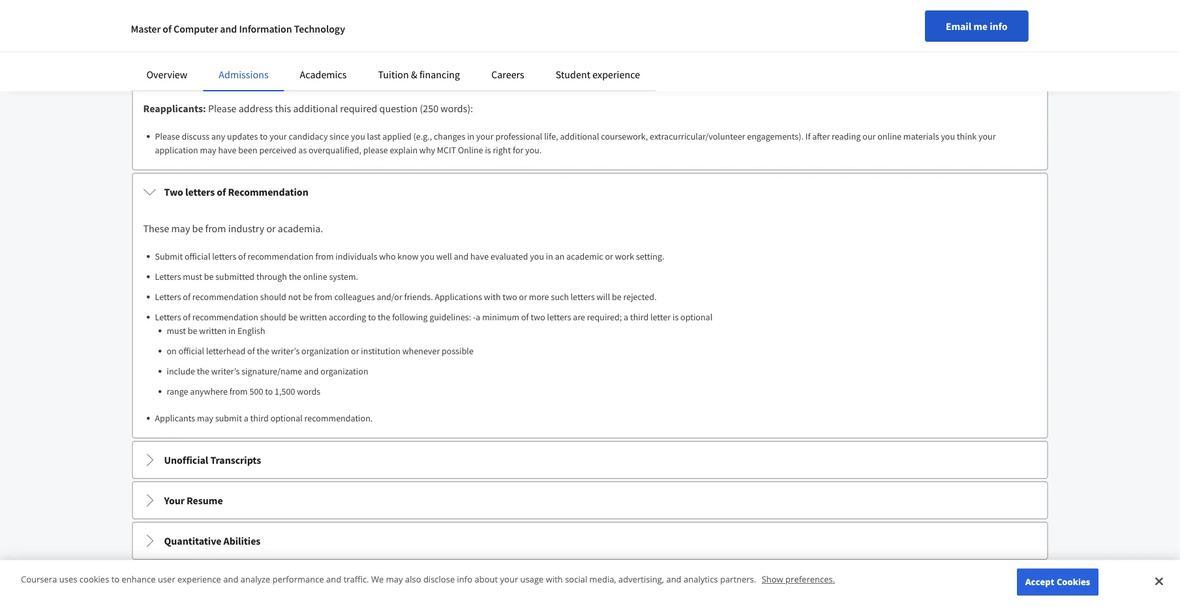 Task type: locate. For each thing, give the bounding box(es) containing it.
0 vertical spatial in
[[467, 130, 475, 142]]

1 horizontal spatial an
[[555, 250, 565, 262]]

institution
[[361, 345, 401, 357]]

2 vertical spatial online
[[458, 144, 483, 156]]

will inside list item
[[424, 44, 437, 56]]

1 vertical spatial overqualified,
[[309, 144, 362, 156]]

1 horizontal spatial optional
[[681, 311, 713, 323]]

1 horizontal spatial will
[[597, 291, 610, 303]]

1 vertical spatial optional
[[271, 412, 303, 424]]

have left evaluated
[[471, 250, 489, 262]]

1 vertical spatial written
[[199, 325, 227, 337]]

0 horizontal spatial with
[[484, 291, 501, 303]]

be left rejected.
[[612, 291, 622, 303]]

with up minimum
[[484, 291, 501, 303]]

as down please describe your career goals and how the mcit online curriculum will help to achieve them. list item
[[609, 64, 618, 76]]

an left academic
[[555, 250, 565, 262]]

please for discuss
[[155, 130, 180, 142]]

recommendation up through
[[248, 250, 314, 262]]

since
[[330, 130, 349, 142]]

list
[[149, 0, 1038, 77], [149, 249, 1038, 425], [160, 324, 1038, 398]]

recommendation
[[248, 250, 314, 262], [192, 291, 259, 303], [192, 311, 259, 323]]

recommendation for be
[[192, 311, 259, 323]]

to inside 'how do you plan to incorporate an average of 15 hours per week per course of studies into your lifestyle?' list item
[[221, 24, 229, 36]]

quantitative abilities button
[[133, 523, 1048, 559]]

to right cookies
[[111, 574, 120, 585]]

1 vertical spatial experience
[[178, 574, 221, 585]]

list inside list item
[[160, 324, 1038, 398]]

1 horizontal spatial that
[[469, 64, 484, 76]]

0 horizontal spatial please
[[363, 144, 388, 156]]

your inside please describe your career goals and how the mcit online curriculum will help to achieve them. list item
[[216, 44, 234, 56]]

email
[[946, 20, 972, 33]]

your resume button
[[133, 482, 1048, 519]]

in left english
[[229, 325, 236, 337]]

0 vertical spatial you.
[[837, 64, 853, 76]]

a left cs
[[362, 64, 367, 76]]

1 vertical spatial you.
[[526, 144, 542, 156]]

1 horizontal spatial why
[[731, 64, 746, 76]]

recommendation up 'must be written in english'
[[192, 311, 259, 323]]

must up on
[[167, 325, 186, 337]]

1 per from the left
[[364, 24, 377, 36]]

1 horizontal spatial online
[[878, 130, 902, 142]]

who
[[379, 250, 396, 262]]

will
[[424, 44, 437, 56], [597, 291, 610, 303]]

that right feel
[[469, 64, 484, 76]]

written inside list item
[[199, 325, 227, 337]]

letters
[[155, 271, 181, 282], [155, 291, 181, 303], [155, 311, 181, 323]]

quantitative
[[164, 535, 222, 548]]

to
[[221, 24, 229, 36], [458, 44, 466, 56], [260, 130, 268, 142], [368, 311, 376, 323], [265, 385, 273, 397], [111, 574, 120, 585]]

the up anywhere
[[197, 365, 210, 377]]

0 horizontal spatial two
[[503, 291, 518, 303]]

official right submit
[[185, 250, 211, 262]]

through
[[257, 271, 287, 282]]

optional right 'letter'
[[681, 311, 713, 323]]

third down rejected.
[[631, 311, 649, 323]]

online right "our" at the top right
[[878, 130, 902, 142]]

letters inside letters must be submitted through the online system. list item
[[155, 271, 181, 282]]

or inside submit official letters of recommendation from individuals who know you well and have evaluated you in an academic or work setting. list item
[[605, 250, 614, 262]]

will up required;
[[597, 291, 610, 303]]

online
[[878, 130, 902, 142], [303, 271, 327, 282]]

2 should from the top
[[260, 311, 286, 323]]

accept cookies
[[1026, 576, 1091, 588]]

performance
[[273, 574, 324, 585]]

range anywhere from 500 to 1,500 words
[[167, 385, 321, 397]]

0 horizontal spatial in
[[229, 325, 236, 337]]

1 vertical spatial recommendation
[[192, 291, 259, 303]]

0 vertical spatial right
[[804, 64, 822, 76]]

0 vertical spatial experience
[[593, 68, 640, 81]]

-
[[473, 311, 476, 323]]

1 horizontal spatial written
[[300, 311, 327, 323]]

colleagues
[[335, 291, 375, 303]]

two up minimum
[[503, 291, 518, 303]]

1 vertical spatial info
[[457, 574, 473, 585]]

how
[[155, 24, 172, 36]]

be left the submitted
[[204, 271, 214, 282]]

with inside privacy alert dialog
[[546, 574, 563, 585]]

from left 500
[[230, 385, 248, 397]]

0 horizontal spatial mcit
[[332, 44, 351, 56]]

should inside list item
[[260, 311, 286, 323]]

2 vertical spatial letters
[[155, 311, 181, 323]]

into
[[481, 24, 496, 36]]

or left institution
[[351, 345, 359, 357]]

0 vertical spatial will
[[424, 44, 437, 56]]

2 horizontal spatial in
[[546, 250, 554, 262]]

the right how
[[318, 44, 330, 56]]

please inside list item
[[155, 44, 180, 56]]

to right updates
[[260, 130, 268, 142]]

as
[[609, 64, 618, 76], [299, 144, 307, 156]]

2 per from the left
[[401, 24, 413, 36]]

range anywhere from 500 to 1,500 words list item
[[167, 384, 1038, 398]]

should up english
[[260, 311, 286, 323]]

disclose
[[424, 574, 455, 585]]

0 vertical spatial official
[[185, 250, 211, 262]]

on
[[167, 345, 177, 357]]

1 horizontal spatial writer's
[[271, 345, 300, 357]]

reapplicants:
[[143, 102, 206, 115]]

whenever
[[403, 345, 440, 357]]

0 horizontal spatial as
[[299, 144, 307, 156]]

overqualified, down please describe your career goals and how the mcit online curriculum will help to achieve them. list item
[[620, 64, 673, 76]]

with inside list item
[[484, 291, 501, 303]]

3 letters from the top
[[155, 311, 181, 323]]

0 horizontal spatial you.
[[526, 144, 542, 156]]

and left how
[[283, 44, 298, 56]]

may right we
[[386, 574, 403, 585]]

unofficial
[[164, 454, 208, 467]]

1 vertical spatial why
[[420, 144, 435, 156]]

is inside please discuss any updates to your candidacy since you last applied (e.g., changes in your professional life, additional coursework, extracurricular/volunteer engagements). if after reading our online materials you think your application may have been perceived as overqualified, please explain why mcit online is right for you.
[[485, 144, 491, 156]]

official right on
[[179, 345, 204, 357]]

letters up the submitted
[[212, 250, 236, 262]]

0 horizontal spatial additional
[[293, 102, 338, 115]]

info left about at left bottom
[[457, 574, 473, 585]]

0 horizontal spatial written
[[199, 325, 227, 337]]

should inside list item
[[260, 291, 286, 303]]

preferences.
[[786, 574, 836, 585]]

you
[[186, 24, 200, 36], [437, 64, 451, 76], [351, 130, 365, 142], [942, 130, 956, 142], [421, 250, 435, 262], [530, 250, 544, 262]]

your
[[164, 494, 185, 507]]

1 vertical spatial please
[[363, 144, 388, 156]]

organization down on official letterhead of the writer's organization or institution whenever possible
[[321, 365, 369, 377]]

how
[[300, 44, 316, 56]]

life,
[[545, 130, 559, 142]]

1 horizontal spatial experience
[[593, 68, 640, 81]]

0 vertical spatial as
[[609, 64, 618, 76]]

letters for letters of recommendation should not be from colleagues and/or friends. applications with two or more such letters will be rejected.
[[155, 291, 181, 303]]

may left 'submit' in the bottom left of the page
[[197, 412, 214, 424]]

1 horizontal spatial two
[[531, 311, 546, 323]]

or left the more
[[519, 291, 527, 303]]

applications
[[435, 291, 482, 303]]

mcit inside please describe your career goals and how the mcit online curriculum will help to achieve them. list item
[[332, 44, 351, 56]]

per right week
[[401, 24, 413, 36]]

recommendation down the submitted
[[192, 291, 259, 303]]

accept cookies button
[[1018, 569, 1099, 596]]

your right about at left bottom
[[500, 574, 518, 585]]

letters inside "letters of recommendation should not be from colleagues and/or friends. applications with two or more such letters will be rejected." list item
[[155, 291, 181, 303]]

a left minimum
[[476, 311, 481, 323]]

1 vertical spatial online
[[303, 271, 327, 282]]

additional right life,
[[560, 130, 600, 142]]

be
[[559, 64, 569, 76], [192, 222, 203, 235], [204, 271, 214, 282], [303, 291, 313, 303], [612, 291, 622, 303], [288, 311, 298, 323], [188, 325, 197, 337]]

1 horizontal spatial explain
[[701, 64, 729, 76]]

for inside please discuss any updates to your candidacy since you last applied (e.g., changes in your professional life, additional coursework, extracurricular/volunteer engagements). if after reading our online materials you think your application may have been perceived as overqualified, please explain why mcit online is right for you.
[[513, 144, 524, 156]]

think
[[958, 130, 977, 142]]

analyze
[[241, 574, 271, 585]]

1 horizontal spatial with
[[546, 574, 563, 585]]

should
[[260, 291, 286, 303], [260, 311, 286, 323]]

should down through
[[260, 291, 286, 303]]

as down candidacy
[[299, 144, 307, 156]]

from inside list item
[[230, 385, 248, 397]]

0 horizontal spatial perceived
[[259, 144, 297, 156]]

your
[[498, 24, 515, 36], [216, 44, 234, 56], [486, 64, 504, 76], [270, 130, 287, 142], [477, 130, 494, 142], [979, 130, 997, 142], [500, 574, 518, 585]]

0 vertical spatial please
[[674, 64, 699, 76]]

your right into
[[498, 24, 515, 36]]

1 vertical spatial additional
[[560, 130, 600, 142]]

not
[[288, 291, 301, 303]]

0 vertical spatial should
[[260, 291, 286, 303]]

two down the more
[[531, 311, 546, 323]]

unofficial transcripts
[[164, 454, 261, 467]]

these may be from industry or academia.
[[143, 222, 323, 235]]

social
[[565, 574, 588, 585]]

you right do
[[186, 24, 200, 36]]

from left industry
[[205, 222, 226, 235]]

0 horizontal spatial per
[[364, 24, 377, 36]]

recommendation inside submit official letters of recommendation from individuals who know you well and have evaluated you in an academic or work setting. list item
[[248, 250, 314, 262]]

0 horizontal spatial explain
[[390, 144, 418, 156]]

to right 500
[[265, 385, 273, 397]]

a
[[362, 64, 367, 76], [476, 311, 481, 323], [624, 311, 629, 323], [244, 412, 249, 424]]

the inside given that the program is designed for people without a cs background, if you feel that your resume could be perceived as overqualified, please explain why mcit online is right for you. list item
[[196, 64, 209, 76]]

2 vertical spatial in
[[229, 325, 236, 337]]

optional down 1,500
[[271, 412, 303, 424]]

2 horizontal spatial online
[[769, 64, 794, 76]]

0 horizontal spatial overqualified,
[[309, 144, 362, 156]]

0 vertical spatial explain
[[701, 64, 729, 76]]

perceived down please describe your career goals and how the mcit online curriculum will help to achieve them. list item
[[570, 64, 608, 76]]

please up application
[[155, 130, 180, 142]]

1 vertical spatial as
[[299, 144, 307, 156]]

cookies
[[1057, 576, 1091, 588]]

info right me
[[990, 20, 1008, 33]]

1 horizontal spatial online
[[458, 144, 483, 156]]

any
[[212, 130, 225, 142]]

to inside range anywhere from 500 to 1,500 words list item
[[265, 385, 273, 397]]

recommendation inside list item
[[192, 311, 259, 323]]

0 vertical spatial perceived
[[570, 64, 608, 76]]

2 horizontal spatial for
[[824, 64, 835, 76]]

also
[[405, 574, 421, 585]]

to inside privacy alert dialog
[[111, 574, 120, 585]]

1 letters from the top
[[155, 271, 181, 282]]

0 horizontal spatial optional
[[271, 412, 303, 424]]

third down 500
[[250, 412, 269, 424]]

the inside include the writer's signature/name and organization list item
[[197, 365, 210, 377]]

recommendation inside "letters of recommendation should not be from colleagues and/or friends. applications with two or more such letters will be rejected." list item
[[192, 291, 259, 303]]

2 letters from the top
[[155, 291, 181, 303]]

0 vertical spatial online
[[878, 130, 902, 142]]

0 vertical spatial recommendation
[[248, 250, 314, 262]]

1 vertical spatial with
[[546, 574, 563, 585]]

1 vertical spatial official
[[179, 345, 204, 357]]

letters of recommendation should not be from colleagues and/or friends. applications with two or more such letters will be rejected. list item
[[155, 290, 1038, 304]]

official for letterhead
[[179, 345, 204, 357]]

you right if
[[437, 64, 451, 76]]

overqualified, inside given that the program is designed for people without a cs background, if you feel that your resume could be perceived as overqualified, please explain why mcit online is right for you. list item
[[620, 64, 673, 76]]

letters of recommendation should be written according to the following guidelines: -a minimum of two letters are required; a third letter is optional
[[155, 311, 713, 323]]

written down not on the top left of the page
[[300, 311, 327, 323]]

overqualified, down since
[[309, 144, 362, 156]]

the up not on the top left of the page
[[289, 271, 302, 282]]

program
[[210, 64, 243, 76]]

about
[[475, 574, 498, 585]]

0 vertical spatial have
[[218, 144, 237, 156]]

written up letterhead
[[199, 325, 227, 337]]

two letters of recommendation
[[164, 185, 309, 198]]

with left social
[[546, 574, 563, 585]]

in left academic
[[546, 250, 554, 262]]

1 horizontal spatial per
[[401, 24, 413, 36]]

0 vertical spatial list item
[[155, 3, 1038, 16]]

0 horizontal spatial right
[[493, 144, 511, 156]]

may down any
[[200, 144, 216, 156]]

1 should from the top
[[260, 291, 286, 303]]

recommendation.
[[305, 412, 373, 424]]

changes
[[434, 130, 466, 142]]

0 horizontal spatial have
[[218, 144, 237, 156]]

question
[[380, 102, 418, 115]]

academia.
[[278, 222, 323, 235]]

0 vertical spatial letters
[[155, 271, 181, 282]]

on official letterhead of the writer's organization or institution whenever possible list item
[[167, 344, 1038, 358]]

0 horizontal spatial why
[[420, 144, 435, 156]]

please up any
[[208, 102, 237, 115]]

1,500
[[275, 385, 295, 397]]

you left well
[[421, 250, 435, 262]]

1 horizontal spatial mcit
[[437, 144, 456, 156]]

perceived right been
[[259, 144, 297, 156]]

0 horizontal spatial an
[[277, 24, 286, 36]]

admissions link
[[219, 68, 269, 81]]

1 vertical spatial an
[[555, 250, 565, 262]]

1 vertical spatial letters
[[155, 291, 181, 303]]

why inside please discuss any updates to your candidacy since you last applied (e.g., changes in your professional life, additional coursework, extracurricular/volunteer engagements). if after reading our online materials you think your application may have been perceived as overqualified, please explain why mcit online is right for you.
[[420, 144, 435, 156]]

1 vertical spatial perceived
[[259, 144, 297, 156]]

organization down the according
[[302, 345, 349, 357]]

0 vertical spatial online
[[353, 44, 378, 56]]

experience right user
[[178, 574, 221, 585]]

to right plan
[[221, 24, 229, 36]]

1 vertical spatial right
[[493, 144, 511, 156]]

to right help
[[458, 44, 466, 56]]

applicants may submit a third optional recommendation.
[[155, 412, 373, 424]]

in right changes
[[467, 130, 475, 142]]

1 list item from the top
[[155, 3, 1038, 16]]

official inside list item
[[179, 345, 204, 357]]

0 horizontal spatial writer's
[[211, 365, 240, 377]]

1 horizontal spatial overqualified,
[[620, 64, 673, 76]]

list containing submit official letters of recommendation from individuals who know you well and have evaluated you in an academic or work setting.
[[149, 249, 1038, 425]]

that right given
[[179, 64, 194, 76]]

1 vertical spatial third
[[250, 412, 269, 424]]

or left work at right
[[605, 250, 614, 262]]

0 horizontal spatial third
[[250, 412, 269, 424]]

0 horizontal spatial info
[[457, 574, 473, 585]]

hours
[[340, 24, 362, 36]]

application
[[155, 144, 198, 156]]

people
[[302, 64, 329, 76]]

designed
[[253, 64, 288, 76]]

perceived inside please discuss any updates to your candidacy since you last applied (e.g., changes in your professional life, additional coursework, extracurricular/volunteer engagements). if after reading our online materials you think your application may have been perceived as overqualified, please explain why mcit online is right for you.
[[259, 144, 297, 156]]

please
[[155, 44, 180, 56], [208, 102, 237, 115], [155, 130, 180, 142]]

letters inside list item
[[155, 311, 181, 323]]

how do you plan to incorporate an average of 15 hours per week per course of studies into your lifestyle?
[[155, 24, 551, 36]]

0 vertical spatial info
[[990, 20, 1008, 33]]

must left the submitted
[[183, 271, 202, 282]]

letters
[[185, 185, 215, 198], [212, 250, 236, 262], [571, 291, 595, 303], [547, 311, 572, 323]]

you left think
[[942, 130, 956, 142]]

info inside privacy alert dialog
[[457, 574, 473, 585]]

1 horizontal spatial info
[[990, 20, 1008, 33]]

0 vertical spatial with
[[484, 291, 501, 303]]

letters inside "letters of recommendation should not be from colleagues and/or friends. applications with two or more such letters will be rejected." list item
[[571, 291, 595, 303]]

admissions
[[219, 68, 269, 81]]

describe
[[182, 44, 214, 56]]

please inside please discuss any updates to your candidacy since you last applied (e.g., changes in your professional life, additional coursework, extracurricular/volunteer engagements). if after reading our online materials you think your application may have been perceived as overqualified, please explain why mcit online is right for you.
[[155, 130, 180, 142]]

0 vertical spatial please
[[155, 44, 180, 56]]

1 vertical spatial list item
[[155, 310, 1038, 398]]

1 vertical spatial must
[[167, 325, 186, 337]]

1 vertical spatial two
[[531, 311, 546, 323]]

the up include the writer's signature/name and organization
[[257, 345, 269, 357]]

updates
[[227, 130, 258, 142]]

experience down please describe your career goals and how the mcit online curriculum will help to achieve them. list item
[[593, 68, 640, 81]]

please inside please discuss any updates to your candidacy since you last applied (e.g., changes in your professional life, additional coursework, extracurricular/volunteer engagements). if after reading our online materials you think your application may have been perceived as overqualified, please explain why mcit online is right for you.
[[363, 144, 388, 156]]

been
[[238, 144, 258, 156]]

writer's down letterhead
[[211, 365, 240, 377]]

will left help
[[424, 44, 437, 56]]

coursera
[[21, 574, 57, 585]]

0 vertical spatial must
[[183, 271, 202, 282]]

if
[[430, 64, 435, 76]]

have down any
[[218, 144, 237, 156]]

optional
[[681, 311, 713, 323], [271, 412, 303, 424]]

cs
[[369, 64, 379, 76]]

include the writer's signature/name and organization list item
[[167, 364, 1038, 378]]

1 vertical spatial will
[[597, 291, 610, 303]]

official for letters
[[185, 250, 211, 262]]

2 vertical spatial recommendation
[[192, 311, 259, 323]]

online inside please discuss any updates to your candidacy since you last applied (e.g., changes in your professional life, additional coursework, extracurricular/volunteer engagements). if after reading our online materials you think your application may have been perceived as overqualified, please explain why mcit online is right for you.
[[878, 130, 902, 142]]

your down this
[[270, 130, 287, 142]]

or inside on official letterhead of the writer's organization or institution whenever possible list item
[[351, 345, 359, 357]]

1 horizontal spatial as
[[609, 64, 618, 76]]

list containing must be written in english
[[160, 324, 1038, 398]]

student experience link
[[556, 68, 640, 81]]

must be written in english list item
[[167, 324, 1038, 337]]

third inside list item
[[250, 412, 269, 424]]

online left system.
[[303, 271, 327, 282]]

list item containing letters of recommendation should be written according to the following guidelines: -a minimum of two letters are required; a third letter is optional
[[155, 310, 1038, 398]]

may right 'these' at top
[[171, 222, 190, 235]]

your inside given that the program is designed for people without a cs background, if you feel that your resume could be perceived as overqualified, please explain why mcit online is right for you. list item
[[486, 64, 504, 76]]

overview link
[[147, 68, 188, 81]]

written
[[300, 311, 327, 323], [199, 325, 227, 337]]

well
[[437, 250, 452, 262]]

be up the "include"
[[188, 325, 197, 337]]

2 list item from the top
[[155, 310, 1038, 398]]

be right not on the top left of the page
[[303, 291, 313, 303]]

or inside "letters of recommendation should not be from colleagues and/or friends. applications with two or more such letters will be rejected." list item
[[519, 291, 527, 303]]

your up program
[[216, 44, 234, 56]]

the inside please describe your career goals and how the mcit online curriculum will help to achieve them. list item
[[318, 44, 330, 56]]

have
[[218, 144, 237, 156], [471, 250, 489, 262]]

will inside list item
[[597, 291, 610, 303]]

0 vertical spatial overqualified,
[[620, 64, 673, 76]]

an left average
[[277, 24, 286, 36]]

0 vertical spatial mcit
[[332, 44, 351, 56]]

writer's up the signature/name
[[271, 345, 300, 357]]

submitted
[[216, 271, 255, 282]]

please up given
[[155, 44, 180, 56]]

list item
[[155, 3, 1038, 16], [155, 310, 1038, 398]]

online inside list item
[[303, 271, 327, 282]]

1 horizontal spatial in
[[467, 130, 475, 142]]

of inside dropdown button
[[217, 185, 226, 198]]

optional inside list item
[[271, 412, 303, 424]]

traffic.
[[344, 574, 369, 585]]

2 vertical spatial mcit
[[437, 144, 456, 156]]



Task type: vqa. For each thing, say whether or not it's contained in the screenshot.
Projects
no



Task type: describe. For each thing, give the bounding box(es) containing it.
signature/name
[[242, 365, 302, 377]]

be down not on the top left of the page
[[288, 311, 298, 323]]

please describe your career goals and how the mcit online curriculum will help to achieve them.
[[155, 44, 521, 56]]

letter
[[651, 311, 671, 323]]

reapplicants: please address this additional required question (250 words):
[[143, 102, 473, 115]]

applicants may submit a third optional recommendation. list item
[[155, 411, 1038, 425]]

submit official letters of recommendation from individuals who know you well and have evaluated you in an academic or work setting.
[[155, 250, 665, 262]]

how do you plan to incorporate an average of 15 hours per week per course of studies into your lifestyle? list item
[[155, 23, 1038, 37]]

tuition & financing link
[[378, 68, 460, 81]]

letters for letters of recommendation should be written according to the following guidelines: -a minimum of two letters are required; a third letter is optional
[[155, 311, 181, 323]]

coursework,
[[601, 130, 648, 142]]

to inside please describe your career goals and how the mcit online curriculum will help to achieve them. list item
[[458, 44, 466, 56]]

may inside privacy alert dialog
[[386, 574, 403, 585]]

goals
[[261, 44, 281, 56]]

partners.
[[721, 574, 757, 585]]

applied
[[383, 130, 412, 142]]

advertising,
[[619, 574, 665, 585]]

anywhere
[[190, 385, 228, 397]]

1 vertical spatial writer's
[[211, 365, 240, 377]]

work
[[615, 250, 635, 262]]

and right plan
[[220, 22, 237, 35]]

perceived inside given that the program is designed for people without a cs background, if you feel that your resume could be perceived as overqualified, please explain why mcit online is right for you. list item
[[570, 64, 608, 76]]

0 horizontal spatial for
[[290, 64, 300, 76]]

please for describe
[[155, 44, 180, 56]]

submit official letters of recommendation from individuals who know you well and have evaluated you in an academic or work setting. list item
[[155, 249, 1038, 263]]

to right the according
[[368, 311, 376, 323]]

two inside list item
[[503, 291, 518, 303]]

additional inside please discuss any updates to your candidacy since you last applied (e.g., changes in your professional life, additional coursework, extracurricular/volunteer engagements). if after reading our online materials you think your application may have been perceived as overqualified, please explain why mcit online is right for you.
[[560, 130, 600, 142]]

you right evaluated
[[530, 250, 544, 262]]

careers link
[[492, 68, 525, 81]]

student
[[556, 68, 591, 81]]

applicants
[[155, 412, 195, 424]]

given that the program is designed for people without a cs background, if you feel that your resume could be perceived as overqualified, please explain why mcit online is right for you.
[[155, 64, 853, 76]]

your inside 'how do you plan to incorporate an average of 15 hours per week per course of studies into your lifestyle?' list item
[[498, 24, 515, 36]]

your left professional
[[477, 130, 494, 142]]

address
[[239, 102, 273, 115]]

friends.
[[404, 291, 433, 303]]

1 that from the left
[[179, 64, 194, 76]]

letters for letters must be submitted through the online system.
[[155, 271, 181, 282]]

your right think
[[979, 130, 997, 142]]

career
[[235, 44, 259, 56]]

have inside please discuss any updates to your candidacy since you last applied (e.g., changes in your professional life, additional coursework, extracurricular/volunteer engagements). if after reading our online materials you think your application may have been perceived as overqualified, please explain why mcit online is right for you.
[[218, 144, 237, 156]]

to inside please discuss any updates to your candidacy since you last applied (e.g., changes in your professional life, additional coursework, extracurricular/volunteer engagements). if after reading our online materials you think your application may have been perceived as overqualified, please explain why mcit online is right for you.
[[260, 130, 268, 142]]

and right well
[[454, 250, 469, 262]]

0 vertical spatial writer's
[[271, 345, 300, 357]]

me
[[974, 20, 988, 33]]

from up system.
[[316, 250, 334, 262]]

a right 'submit' in the bottom left of the page
[[244, 412, 249, 424]]

curriculum
[[380, 44, 422, 56]]

could
[[536, 64, 557, 76]]

resume
[[505, 64, 534, 76]]

the inside on official letterhead of the writer's organization or institution whenever possible list item
[[257, 345, 269, 357]]

mcit inside given that the program is designed for people without a cs background, if you feel that your resume could be perceived as overqualified, please explain why mcit online is right for you. list item
[[748, 64, 767, 76]]

are
[[573, 311, 586, 323]]

industry
[[228, 222, 265, 235]]

minimum
[[483, 311, 520, 323]]

given
[[155, 64, 177, 76]]

student experience
[[556, 68, 640, 81]]

enhance
[[122, 574, 156, 585]]

please discuss any updates to your candidacy since you last applied (e.g., changes in your professional life, additional coursework, extracurricular/volunteer engagements). if after reading our online materials you think your application may have been perceived as overqualified, please explain why mcit online is right for you. list item
[[155, 129, 1038, 157]]

from down system.
[[314, 291, 333, 303]]

mcit inside please discuss any updates to your candidacy since you last applied (e.g., changes in your professional life, additional coursework, extracurricular/volunteer engagements). if after reading our online materials you think your application may have been perceived as overqualified, please explain why mcit online is right for you.
[[437, 144, 456, 156]]

be right 'these' at top
[[192, 222, 203, 235]]

two
[[164, 185, 183, 198]]

letters must be submitted through the online system. list item
[[155, 270, 1038, 283]]

academics link
[[300, 68, 347, 81]]

studies
[[452, 24, 479, 36]]

feel
[[453, 64, 467, 76]]

your inside privacy alert dialog
[[500, 574, 518, 585]]

must be written in english
[[167, 325, 265, 337]]

0 vertical spatial organization
[[302, 345, 349, 357]]

letterhead
[[206, 345, 246, 357]]

such
[[551, 291, 569, 303]]

0 vertical spatial written
[[300, 311, 327, 323]]

and up words in the left of the page
[[304, 365, 319, 377]]

letters left are
[[547, 311, 572, 323]]

email me info button
[[925, 10, 1029, 42]]

required
[[340, 102, 378, 115]]

lifestyle?
[[517, 24, 551, 36]]

1 vertical spatial online
[[769, 64, 794, 76]]

resume
[[187, 494, 223, 507]]

overqualified, inside please discuss any updates to your candidacy since you last applied (e.g., changes in your professional life, additional coursework, extracurricular/volunteer engagements). if after reading our online materials you think your application may have been perceived as overqualified, please explain why mcit online is right for you.
[[309, 144, 362, 156]]

financing
[[420, 68, 460, 81]]

0 vertical spatial additional
[[293, 102, 338, 115]]

setting.
[[636, 250, 665, 262]]

in inside list item
[[229, 325, 236, 337]]

online inside please discuss any updates to your candidacy since you last applied (e.g., changes in your professional life, additional coursework, extracurricular/volunteer engagements). if after reading our online materials you think your application may have been perceived as overqualified, please explain why mcit online is right for you.
[[458, 144, 483, 156]]

in inside please discuss any updates to your candidacy since you last applied (e.g., changes in your professional life, additional coursework, extracurricular/volunteer engagements). if after reading our online materials you think your application may have been perceived as overqualified, please explain why mcit online is right for you.
[[467, 130, 475, 142]]

reading
[[832, 130, 861, 142]]

15
[[329, 24, 339, 36]]

uses
[[59, 574, 77, 585]]

you left last
[[351, 130, 365, 142]]

the inside letters must be submitted through the online system. list item
[[289, 271, 302, 282]]

you. inside please discuss any updates to your candidacy since you last applied (e.g., changes in your professional life, additional coursework, extracurricular/volunteer engagements). if after reading our online materials you think your application may have been perceived as overqualified, please explain why mcit online is right for you.
[[526, 144, 542, 156]]

the down and/or
[[378, 311, 391, 323]]

and inside list item
[[283, 44, 298, 56]]

right inside please discuss any updates to your candidacy since you last applied (e.g., changes in your professional life, additional coursework, extracurricular/volunteer engagements). if after reading our online materials you think your application may have been perceived as overqualified, please explain why mcit online is right for you.
[[493, 144, 511, 156]]

1 vertical spatial organization
[[321, 365, 369, 377]]

help
[[439, 44, 456, 56]]

2 that from the left
[[469, 64, 484, 76]]

1 horizontal spatial third
[[631, 311, 649, 323]]

why inside list
[[731, 64, 746, 76]]

according
[[329, 311, 366, 323]]

rejected.
[[624, 291, 657, 303]]

should for not
[[260, 291, 286, 303]]

without
[[331, 64, 360, 76]]

and left analyze
[[223, 574, 239, 585]]

academics
[[300, 68, 347, 81]]

please discuss any updates to your candidacy since you last applied (e.g., changes in your professional life, additional coursework, extracurricular/volunteer engagements). if after reading our online materials you think your application may have been perceived as overqualified, please explain why mcit online is right for you.
[[155, 130, 997, 156]]

professional
[[496, 130, 543, 142]]

quantitative abilities
[[164, 535, 261, 548]]

know
[[398, 250, 419, 262]]

include
[[167, 365, 195, 377]]

letters inside two letters of recommendation dropdown button
[[185, 185, 215, 198]]

be right could
[[559, 64, 569, 76]]

and left analytics
[[667, 574, 682, 585]]

letters inside submit official letters of recommendation from individuals who know you well and have evaluated you in an academic or work setting. list item
[[212, 250, 236, 262]]

1 vertical spatial have
[[471, 250, 489, 262]]

submit
[[215, 412, 242, 424]]

as inside please discuss any updates to your candidacy since you last applied (e.g., changes in your professional life, additional coursework, extracurricular/volunteer engagements). if after reading our online materials you think your application may have been perceived as overqualified, please explain why mcit online is right for you.
[[299, 144, 307, 156]]

1 vertical spatial please
[[208, 102, 237, 115]]

master of computer and information technology
[[131, 22, 345, 35]]

coursera uses cookies to enhance user experience and analyze performance and traffic. we may also disclose info about your usage with social media, advertising, and analytics partners. show preferences.
[[21, 574, 836, 585]]

course
[[415, 24, 441, 36]]

may inside please discuss any updates to your candidacy since you last applied (e.g., changes in your professional life, additional coursework, extracurricular/volunteer engagements). if after reading our online materials you think your application may have been perceived as overqualified, please explain why mcit online is right for you.
[[200, 144, 216, 156]]

words
[[297, 385, 321, 397]]

discuss
[[182, 130, 210, 142]]

tuition & financing
[[378, 68, 460, 81]]

week
[[379, 24, 399, 36]]

(250
[[420, 102, 439, 115]]

must inside list item
[[183, 271, 202, 282]]

and left traffic.
[[326, 574, 342, 585]]

must inside list item
[[167, 325, 186, 337]]

we
[[371, 574, 384, 585]]

given that the program is designed for people without a cs background, if you feel that your resume could be perceived as overqualified, please explain why mcit online is right for you. list item
[[155, 63, 1038, 77]]

0 vertical spatial an
[[277, 24, 286, 36]]

recommendation for not
[[192, 291, 259, 303]]

should for be
[[260, 311, 286, 323]]

1 horizontal spatial you.
[[837, 64, 853, 76]]

transcripts
[[210, 454, 261, 467]]

experience inside privacy alert dialog
[[178, 574, 221, 585]]

a right required;
[[624, 311, 629, 323]]

individuals
[[336, 250, 378, 262]]

these
[[143, 222, 169, 235]]

candidacy
[[289, 130, 328, 142]]

be inside list item
[[204, 271, 214, 282]]

info inside email me info 'button'
[[990, 20, 1008, 33]]

or right industry
[[267, 222, 276, 235]]

submit
[[155, 250, 183, 262]]

please describe your career goals and how the mcit online curriculum will help to achieve them. list item
[[155, 43, 1038, 57]]

include the writer's signature/name and organization
[[167, 365, 369, 377]]

online inside list item
[[353, 44, 378, 56]]

1 horizontal spatial please
[[674, 64, 699, 76]]

explain inside please discuss any updates to your candidacy since you last applied (e.g., changes in your professional life, additional coursework, extracurricular/volunteer engagements). if after reading our online materials you think your application may have been perceived as overqualified, please explain why mcit online is right for you.
[[390, 144, 418, 156]]

careers
[[492, 68, 525, 81]]

accept
[[1026, 576, 1055, 588]]

unofficial transcripts button
[[133, 442, 1048, 478]]

after
[[813, 130, 831, 142]]

analytics
[[684, 574, 718, 585]]

privacy alert dialog
[[0, 560, 1181, 606]]

user
[[158, 574, 175, 585]]

list containing how do you plan to incorporate an average of 15 hours per week per course of studies into your lifestyle?
[[149, 0, 1038, 77]]

1 vertical spatial in
[[546, 250, 554, 262]]

background,
[[380, 64, 428, 76]]



